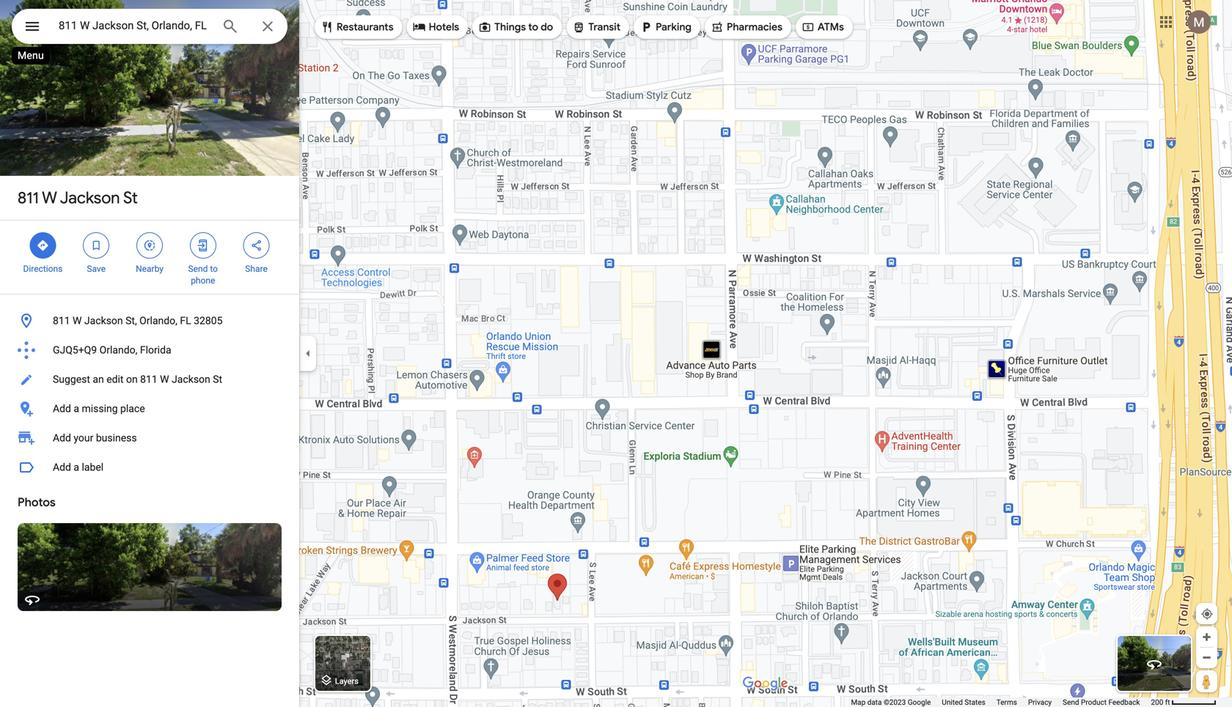 Task type: locate. For each thing, give the bounding box(es) containing it.
0 horizontal spatial w
[[42, 188, 57, 208]]

1 vertical spatial w
[[73, 315, 82, 327]]

add inside add your business link
[[53, 432, 71, 445]]

jackson inside button
[[84, 315, 123, 327]]

0 vertical spatial w
[[42, 188, 57, 208]]


[[250, 238, 263, 254]]

orlando, up edit
[[100, 344, 137, 357]]

200 ft button
[[1151, 699, 1217, 708]]

2 add from the top
[[53, 432, 71, 445]]

811 w jackson st main content
[[0, 0, 299, 708]]

send up phone
[[188, 264, 208, 274]]

footer
[[851, 698, 1151, 708]]

footer containing map data ©2023 google
[[851, 698, 1151, 708]]

jackson
[[60, 188, 120, 208], [84, 315, 123, 327], [172, 374, 210, 386]]

1 vertical spatial send
[[1063, 699, 1080, 708]]

811
[[18, 188, 39, 208], [53, 315, 70, 327], [140, 374, 158, 386]]

share
[[245, 264, 268, 274]]

st
[[123, 188, 138, 208], [213, 374, 222, 386]]

w for 811 w jackson st
[[42, 188, 57, 208]]


[[802, 19, 815, 35]]


[[196, 238, 210, 254]]

add inside add a label button
[[53, 462, 71, 474]]

jackson down gjq5+q9 orlando, florida button
[[172, 374, 210, 386]]

jackson for st
[[60, 188, 120, 208]]

label
[[82, 462, 104, 474]]

1 vertical spatial 811
[[53, 315, 70, 327]]

suggest an edit on 811 w jackson st button
[[0, 365, 299, 395]]

0 vertical spatial a
[[74, 403, 79, 415]]

do
[[541, 21, 553, 34]]

to left do
[[528, 21, 538, 34]]

1 vertical spatial orlando,
[[100, 344, 137, 357]]

add a label
[[53, 462, 104, 474]]

2 vertical spatial jackson
[[172, 374, 210, 386]]

states
[[965, 699, 986, 708]]

w inside button
[[160, 374, 169, 386]]

32805
[[194, 315, 223, 327]]

0 horizontal spatial send
[[188, 264, 208, 274]]

hotels
[[429, 21, 459, 34]]

jackson up 
[[60, 188, 120, 208]]

add
[[53, 403, 71, 415], [53, 432, 71, 445], [53, 462, 71, 474]]

0 horizontal spatial orlando,
[[100, 344, 137, 357]]

florida
[[140, 344, 171, 357]]

 button
[[12, 9, 53, 47]]

show your location image
[[1201, 608, 1214, 621]]

footer inside google maps "element"
[[851, 698, 1151, 708]]

1 add from the top
[[53, 403, 71, 415]]

1 vertical spatial st
[[213, 374, 222, 386]]

orlando, left fl
[[140, 315, 177, 327]]

add your business
[[53, 432, 137, 445]]

w up gjq5+q9
[[73, 315, 82, 327]]

0 vertical spatial st
[[123, 188, 138, 208]]

3 add from the top
[[53, 462, 71, 474]]

add inside add a missing place button
[[53, 403, 71, 415]]

1 horizontal spatial orlando,
[[140, 315, 177, 327]]

a
[[74, 403, 79, 415], [74, 462, 79, 474]]

811 up gjq5+q9
[[53, 315, 70, 327]]

w up  on the top of the page
[[42, 188, 57, 208]]

a left label
[[74, 462, 79, 474]]

 pharmacies
[[711, 19, 783, 35]]

send left product
[[1063, 699, 1080, 708]]

gjq5+q9 orlando, florida
[[53, 344, 171, 357]]

2 horizontal spatial 811
[[140, 374, 158, 386]]

suggest an edit on 811 w jackson st
[[53, 374, 222, 386]]

811 inside button
[[140, 374, 158, 386]]

811 w jackson st, orlando, fl 32805 button
[[0, 307, 299, 336]]

 atms
[[802, 19, 844, 35]]

0 horizontal spatial 811
[[18, 188, 39, 208]]

1 horizontal spatial to
[[528, 21, 538, 34]]

w inside button
[[73, 315, 82, 327]]

2 horizontal spatial w
[[160, 374, 169, 386]]

nearby
[[136, 264, 164, 274]]

2 vertical spatial add
[[53, 462, 71, 474]]

send inside button
[[1063, 699, 1080, 708]]


[[90, 238, 103, 254]]

united
[[942, 699, 963, 708]]

add for add your business
[[53, 432, 71, 445]]

st,
[[126, 315, 137, 327]]

feedback
[[1109, 699, 1140, 708]]

collapse side panel image
[[300, 346, 316, 362]]

a for label
[[74, 462, 79, 474]]

st up actions for 811 w jackson st region
[[123, 188, 138, 208]]

0 horizontal spatial to
[[210, 264, 218, 274]]


[[321, 19, 334, 35]]

2 vertical spatial w
[[160, 374, 169, 386]]

811 right the on
[[140, 374, 158, 386]]

show street view coverage image
[[1197, 671, 1218, 693]]

suggest
[[53, 374, 90, 386]]

google account: madeline spawn  
(madeline.spawn@adept.ai) image
[[1188, 10, 1211, 34]]

811 w jackson st, orlando, fl 32805
[[53, 315, 223, 327]]

add left label
[[53, 462, 71, 474]]

photos
[[18, 496, 56, 511]]

2 a from the top
[[74, 462, 79, 474]]

save
[[87, 264, 106, 274]]

2 vertical spatial 811
[[140, 374, 158, 386]]

add a missing place
[[53, 403, 145, 415]]

send product feedback
[[1063, 699, 1140, 708]]

811 inside button
[[53, 315, 70, 327]]

send
[[188, 264, 208, 274], [1063, 699, 1080, 708]]

to up phone
[[210, 264, 218, 274]]

None field
[[59, 17, 210, 34]]

 hotels
[[413, 19, 459, 35]]

to
[[528, 21, 538, 34], [210, 264, 218, 274]]

 things to do
[[478, 19, 553, 35]]

united states
[[942, 699, 986, 708]]

w down florida
[[160, 374, 169, 386]]

0 vertical spatial 811
[[18, 188, 39, 208]]

zoom in image
[[1202, 632, 1213, 643]]

1 a from the top
[[74, 403, 79, 415]]

1 vertical spatial to
[[210, 264, 218, 274]]

zoom out image
[[1202, 653, 1213, 664]]

google
[[908, 699, 931, 708]]

811 up  on the top of the page
[[18, 188, 39, 208]]

0 vertical spatial add
[[53, 403, 71, 415]]

privacy
[[1028, 699, 1052, 708]]

1 horizontal spatial st
[[213, 374, 222, 386]]

st down 32805
[[213, 374, 222, 386]]

a left missing
[[74, 403, 79, 415]]

1 horizontal spatial send
[[1063, 699, 1080, 708]]

add left your
[[53, 432, 71, 445]]

send inside send to phone
[[188, 264, 208, 274]]

on
[[126, 374, 138, 386]]

1 vertical spatial add
[[53, 432, 71, 445]]

transit
[[589, 21, 621, 34]]

jackson left "st,"
[[84, 315, 123, 327]]

w
[[42, 188, 57, 208], [73, 315, 82, 327], [160, 374, 169, 386]]

edit
[[107, 374, 124, 386]]

1 horizontal spatial w
[[73, 315, 82, 327]]

0 vertical spatial jackson
[[60, 188, 120, 208]]

add down the suggest
[[53, 403, 71, 415]]

orlando,
[[140, 315, 177, 327], [100, 344, 137, 357]]

0 vertical spatial to
[[528, 21, 538, 34]]

1 vertical spatial jackson
[[84, 315, 123, 327]]

product
[[1081, 699, 1107, 708]]

 parking
[[640, 19, 692, 35]]

1 vertical spatial a
[[74, 462, 79, 474]]

0 vertical spatial send
[[188, 264, 208, 274]]

1 horizontal spatial 811
[[53, 315, 70, 327]]



Task type: vqa. For each thing, say whether or not it's contained in the screenshot.


Task type: describe. For each thing, give the bounding box(es) containing it.
parking
[[656, 21, 692, 34]]

 restaurants
[[321, 19, 394, 35]]

200
[[1151, 699, 1164, 708]]

to inside  things to do
[[528, 21, 538, 34]]

map data ©2023 google
[[851, 699, 931, 708]]

send product feedback button
[[1063, 698, 1140, 708]]

add a label button
[[0, 453, 299, 483]]

©2023
[[884, 699, 906, 708]]

directions
[[23, 264, 63, 274]]

map
[[851, 699, 866, 708]]


[[143, 238, 156, 254]]

business
[[96, 432, 137, 445]]

united states button
[[942, 698, 986, 708]]

send for send product feedback
[[1063, 699, 1080, 708]]

your
[[74, 432, 93, 445]]

add for add a missing place
[[53, 403, 71, 415]]

811 w jackson st
[[18, 188, 138, 208]]


[[572, 19, 586, 35]]

811 for 811 w jackson st
[[18, 188, 39, 208]]

 transit
[[572, 19, 621, 35]]

w for 811 w jackson st, orlando, fl 32805
[[73, 315, 82, 327]]

layers
[[335, 677, 359, 687]]

none field inside 811 w jackson st, orlando, fl 32805 field
[[59, 17, 210, 34]]

jackson inside button
[[172, 374, 210, 386]]

an
[[93, 374, 104, 386]]

jackson for st,
[[84, 315, 123, 327]]

atms
[[818, 21, 844, 34]]

200 ft
[[1151, 699, 1171, 708]]

gjq5+q9
[[53, 344, 97, 357]]

google maps element
[[0, 0, 1232, 708]]


[[23, 16, 41, 37]]

phone
[[191, 276, 215, 286]]

data
[[868, 699, 882, 708]]

terms button
[[997, 698, 1017, 708]]


[[478, 19, 492, 35]]

privacy button
[[1028, 698, 1052, 708]]

send for send to phone
[[188, 264, 208, 274]]

 search field
[[12, 9, 288, 47]]

811 W Jackson St, Orlando, FL 32805 field
[[12, 9, 288, 44]]

street view image
[[1146, 656, 1164, 673]]


[[413, 19, 426, 35]]

811 for 811 w jackson st, orlando, fl 32805
[[53, 315, 70, 327]]

actions for 811 w jackson st region
[[0, 221, 299, 294]]

terms
[[997, 699, 1017, 708]]

add a missing place button
[[0, 395, 299, 424]]


[[711, 19, 724, 35]]

add for add a label
[[53, 462, 71, 474]]


[[36, 238, 49, 254]]

a for missing
[[74, 403, 79, 415]]


[[640, 19, 653, 35]]

to inside send to phone
[[210, 264, 218, 274]]

send to phone
[[188, 264, 218, 286]]

missing
[[82, 403, 118, 415]]

0 horizontal spatial st
[[123, 188, 138, 208]]

place
[[120, 403, 145, 415]]

fl
[[180, 315, 191, 327]]

st inside button
[[213, 374, 222, 386]]

pharmacies
[[727, 21, 783, 34]]

0 vertical spatial orlando,
[[140, 315, 177, 327]]

gjq5+q9 orlando, florida button
[[0, 336, 299, 365]]

things
[[495, 21, 526, 34]]

ft
[[1166, 699, 1171, 708]]

restaurants
[[337, 21, 394, 34]]

add your business link
[[0, 424, 299, 453]]



